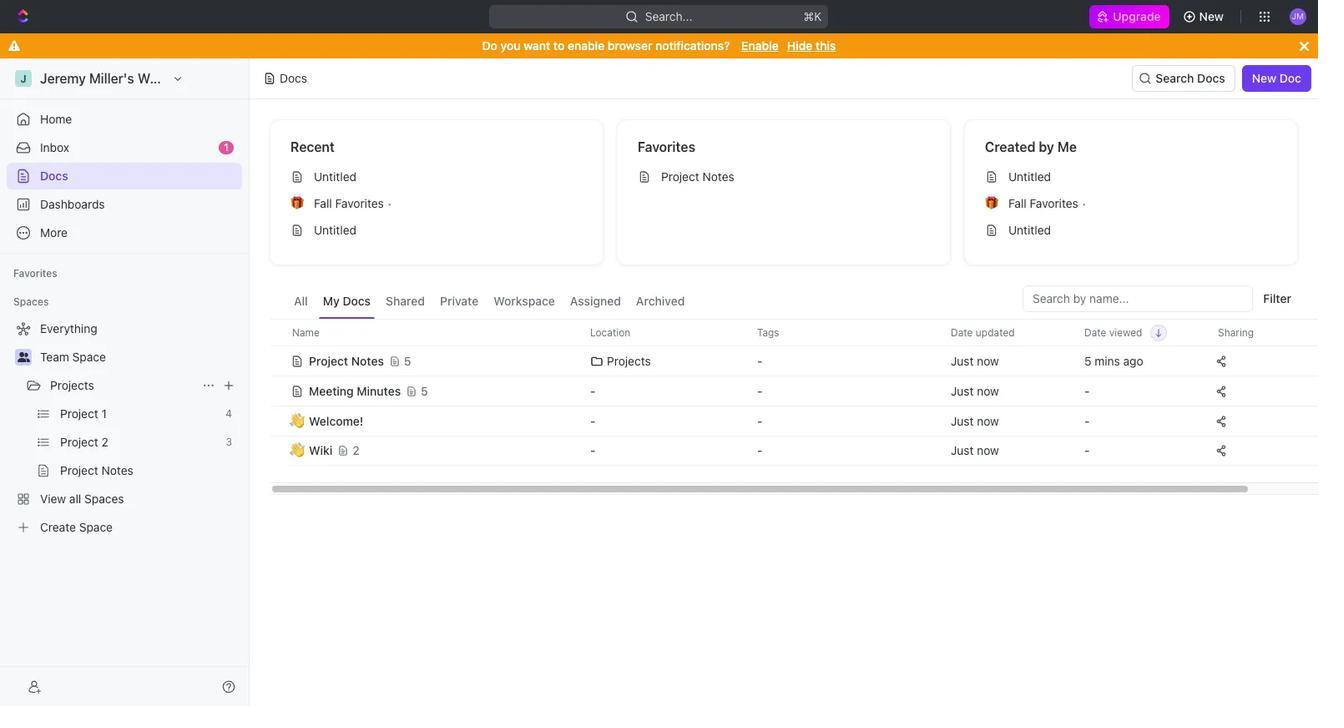 Task type: vqa. For each thing, say whether or not it's contained in the screenshot.
the left user group icon
no



Task type: locate. For each thing, give the bounding box(es) containing it.
1 vertical spatial notes
[[351, 354, 384, 368]]

notifications?
[[656, 38, 730, 53]]

docs down inbox
[[40, 169, 68, 183]]

5 left mins
[[1085, 354, 1092, 368]]

this
[[816, 38, 836, 53]]

search docs
[[1156, 71, 1226, 85]]

2 just from the top
[[951, 384, 974, 398]]

fall for created by me
[[1009, 196, 1027, 210]]

row containing name
[[270, 319, 1319, 347]]

filter button
[[1257, 286, 1299, 312]]

1 horizontal spatial fall
[[1009, 196, 1027, 210]]

1 fall from the left
[[314, 196, 332, 210]]

0 horizontal spatial notes
[[102, 464, 133, 478]]

inbox
[[40, 140, 69, 155]]

1 horizontal spatial new
[[1253, 71, 1277, 85]]

archived
[[636, 294, 685, 308]]

2 right the wiki
[[353, 443, 360, 458]]

2 just now from the top
[[951, 384, 1000, 398]]

2 inside project 2 link
[[102, 435, 108, 449]]

date left updated
[[951, 326, 973, 339]]

untitled
[[314, 170, 357, 184], [1009, 170, 1052, 184], [314, 223, 357, 237], [1009, 223, 1052, 237]]

1 vertical spatial space
[[79, 520, 113, 535]]

4 just now from the top
[[951, 443, 1000, 458]]

1 horizontal spatial 🎁
[[986, 197, 999, 210]]

4 just from the top
[[951, 443, 974, 458]]

0 vertical spatial new
[[1200, 9, 1224, 23]]

1 • from the left
[[387, 197, 392, 210]]

0 vertical spatial workspace
[[138, 71, 207, 86]]

1 horizontal spatial project notes
[[309, 354, 384, 368]]

fall
[[314, 196, 332, 210], [1009, 196, 1027, 210]]

jeremy miller's workspace
[[40, 71, 207, 86]]

1 just now from the top
[[951, 354, 1000, 368]]

just for meeting minutes
[[951, 384, 974, 398]]

row containing meeting minutes
[[270, 375, 1319, 408]]

new left doc
[[1253, 71, 1277, 85]]

3 now from the top
[[977, 414, 1000, 428]]

5 row from the top
[[270, 434, 1319, 468]]

view all spaces
[[40, 492, 124, 506]]

welcome! button
[[291, 406, 570, 436]]

dashboards link
[[7, 191, 242, 218]]

1 🎁 from the left
[[291, 197, 304, 210]]

workspace right miller's
[[138, 71, 207, 86]]

0 horizontal spatial spaces
[[13, 296, 49, 308]]

2 • from the left
[[1082, 197, 1087, 210]]

just now for project notes
[[951, 354, 1000, 368]]

project 2 link
[[60, 429, 219, 456]]

table
[[270, 319, 1319, 468]]

date
[[951, 326, 973, 339], [1085, 326, 1107, 339]]

0 vertical spatial space
[[72, 350, 106, 364]]

date for date viewed
[[1085, 326, 1107, 339]]

doc
[[1280, 71, 1302, 85]]

now
[[977, 354, 1000, 368], [977, 384, 1000, 398], [977, 414, 1000, 428], [977, 443, 1000, 458]]

want
[[524, 38, 551, 53]]

shared button
[[382, 286, 429, 319]]

docs
[[280, 71, 307, 85], [1198, 71, 1226, 85], [40, 169, 68, 183], [343, 294, 371, 308]]

1 horizontal spatial date
[[1085, 326, 1107, 339]]

minutes
[[357, 384, 401, 398]]

2 vertical spatial project notes
[[60, 464, 133, 478]]

0 horizontal spatial 🎁
[[291, 197, 304, 210]]

project 2
[[60, 435, 108, 449]]

3 row from the top
[[270, 375, 1319, 408]]

space for team space
[[72, 350, 106, 364]]

space
[[72, 350, 106, 364], [79, 520, 113, 535]]

team space link
[[40, 344, 239, 371]]

new up the search docs
[[1200, 9, 1224, 23]]

• for recent
[[387, 197, 392, 210]]

1 horizontal spatial spaces
[[84, 492, 124, 506]]

row containing wiki
[[270, 434, 1319, 468]]

date left viewed
[[1085, 326, 1107, 339]]

2 fall from the left
[[1009, 196, 1027, 210]]

0 horizontal spatial projects
[[50, 378, 94, 393]]

5 mins ago
[[1085, 354, 1144, 368]]

notes
[[703, 170, 735, 184], [351, 354, 384, 368], [102, 464, 133, 478]]

create space link
[[7, 514, 239, 541]]

private
[[440, 294, 479, 308]]

0 horizontal spatial fall favorites •
[[314, 196, 392, 210]]

just now for meeting minutes
[[951, 384, 1000, 398]]

space inside 'link'
[[79, 520, 113, 535]]

0 vertical spatial projects
[[607, 354, 651, 368]]

filter button
[[1257, 286, 1299, 312]]

fall favorites • down by
[[1009, 196, 1087, 210]]

0 horizontal spatial workspace
[[138, 71, 207, 86]]

spaces right all at the bottom left of page
[[84, 492, 124, 506]]

1
[[224, 141, 229, 154], [102, 407, 107, 421]]

-
[[758, 354, 763, 368], [590, 384, 596, 398], [758, 384, 763, 398], [1085, 384, 1090, 398], [590, 414, 596, 428], [758, 414, 763, 428], [1085, 414, 1090, 428], [590, 443, 596, 458], [758, 443, 763, 458], [1085, 443, 1090, 458]]

space right team
[[72, 350, 106, 364]]

row containing project notes
[[270, 345, 1319, 378]]

spaces down the favorites button
[[13, 296, 49, 308]]

0 horizontal spatial 5
[[404, 354, 411, 368]]

•
[[387, 197, 392, 210], [1082, 197, 1087, 210]]

1 inside project 1 link
[[102, 407, 107, 421]]

2 down project 1
[[102, 435, 108, 449]]

fall down the created
[[1009, 196, 1027, 210]]

0 horizontal spatial •
[[387, 197, 392, 210]]

1 fall favorites • from the left
[[314, 196, 392, 210]]

spaces
[[13, 296, 49, 308], [84, 492, 124, 506]]

row
[[270, 319, 1319, 347], [270, 345, 1319, 378], [270, 375, 1319, 408], [270, 406, 1319, 436], [270, 434, 1319, 468]]

1 vertical spatial 1
[[102, 407, 107, 421]]

my docs button
[[319, 286, 375, 319]]

1 vertical spatial spaces
[[84, 492, 124, 506]]

enable
[[742, 38, 779, 53]]

tree
[[7, 316, 242, 541]]

1 vertical spatial project notes
[[309, 354, 384, 368]]

1 row from the top
[[270, 319, 1319, 347]]

2
[[102, 435, 108, 449], [353, 443, 360, 458]]

2 fall favorites • from the left
[[1009, 196, 1087, 210]]

5
[[404, 354, 411, 368], [1085, 354, 1092, 368], [421, 384, 428, 398]]

2 🎁 from the left
[[986, 197, 999, 210]]

1 horizontal spatial notes
[[351, 354, 384, 368]]

0 horizontal spatial new
[[1200, 9, 1224, 23]]

🎁 down recent in the left of the page
[[291, 197, 304, 210]]

2 horizontal spatial notes
[[703, 170, 735, 184]]

2 now from the top
[[977, 384, 1000, 398]]

1 horizontal spatial workspace
[[494, 294, 555, 308]]

private button
[[436, 286, 483, 319]]

new inside new doc button
[[1253, 71, 1277, 85]]

1 now from the top
[[977, 354, 1000, 368]]

fall favorites •
[[314, 196, 392, 210], [1009, 196, 1087, 210]]

2 horizontal spatial 5
[[1085, 354, 1092, 368]]

projects inside row
[[607, 354, 651, 368]]

shared
[[386, 294, 425, 308]]

1 vertical spatial new
[[1253, 71, 1277, 85]]

tab list
[[290, 286, 689, 319]]

date for date updated
[[951, 326, 973, 339]]

notes inside sidebar navigation
[[102, 464, 133, 478]]

1 vertical spatial project notes link
[[60, 458, 239, 484]]

0 horizontal spatial 2
[[102, 435, 108, 449]]

5 up welcome! button
[[421, 384, 428, 398]]

0 horizontal spatial project notes
[[60, 464, 133, 478]]

5 for -
[[421, 384, 428, 398]]

1 horizontal spatial 5
[[421, 384, 428, 398]]

workspace right private
[[494, 294, 555, 308]]

just now
[[951, 354, 1000, 368], [951, 384, 1000, 398], [951, 414, 1000, 428], [951, 443, 1000, 458]]

2 vertical spatial notes
[[102, 464, 133, 478]]

1 date from the left
[[951, 326, 973, 339]]

projects down location
[[607, 354, 651, 368]]

workspace
[[138, 71, 207, 86], [494, 294, 555, 308]]

new inside new button
[[1200, 9, 1224, 23]]

projects inside sidebar navigation
[[50, 378, 94, 393]]

project
[[661, 170, 700, 184], [309, 354, 348, 368], [60, 407, 98, 421], [60, 435, 98, 449], [60, 464, 98, 478]]

4 now from the top
[[977, 443, 1000, 458]]

browser
[[608, 38, 653, 53]]

0 horizontal spatial 1
[[102, 407, 107, 421]]

table containing project notes
[[270, 319, 1319, 468]]

just for project notes
[[951, 354, 974, 368]]

project 1 link
[[60, 401, 219, 428]]

meeting minutes
[[309, 384, 401, 398]]

project inside table
[[309, 354, 348, 368]]

0 horizontal spatial fall
[[314, 196, 332, 210]]

4 row from the top
[[270, 406, 1319, 436]]

1 horizontal spatial 2
[[353, 443, 360, 458]]

notes inside table
[[351, 354, 384, 368]]

new doc
[[1253, 71, 1302, 85]]

fall favorites • down recent in the left of the page
[[314, 196, 392, 210]]

1 vertical spatial workspace
[[494, 294, 555, 308]]

meeting
[[309, 384, 354, 398]]

5 down the shared 'button' at the left top of page
[[404, 354, 411, 368]]

docs right 'my'
[[343, 294, 371, 308]]

1 horizontal spatial fall favorites •
[[1009, 196, 1087, 210]]

fall down recent in the left of the page
[[314, 196, 332, 210]]

dashboards
[[40, 197, 105, 211]]

sidebar navigation
[[0, 58, 253, 707]]

2 date from the left
[[1085, 326, 1107, 339]]

project notes
[[661, 170, 735, 184], [309, 354, 384, 368], [60, 464, 133, 478]]

0 horizontal spatial date
[[951, 326, 973, 339]]

0 vertical spatial spaces
[[13, 296, 49, 308]]

me
[[1058, 139, 1077, 155]]

untitled link
[[284, 164, 590, 190], [979, 164, 1285, 190], [284, 217, 590, 244], [979, 217, 1285, 244]]

just now for wiki
[[951, 443, 1000, 458]]

user group image
[[17, 352, 30, 362]]

tree containing everything
[[7, 316, 242, 541]]

just
[[951, 354, 974, 368], [951, 384, 974, 398], [951, 414, 974, 428], [951, 443, 974, 458]]

2 row from the top
[[270, 345, 1319, 378]]

space for create space
[[79, 520, 113, 535]]

🎁
[[291, 197, 304, 210], [986, 197, 999, 210]]

0 vertical spatial 1
[[224, 141, 229, 154]]

1 horizontal spatial projects
[[607, 354, 651, 368]]

🎁 down the created
[[986, 197, 999, 210]]

project 1
[[60, 407, 107, 421]]

1 vertical spatial projects
[[50, 378, 94, 393]]

projects down team space
[[50, 378, 94, 393]]

date updated
[[951, 326, 1015, 339]]

location
[[590, 326, 631, 339]]

2 horizontal spatial project notes
[[661, 170, 735, 184]]

1 horizontal spatial •
[[1082, 197, 1087, 210]]

space down view all spaces
[[79, 520, 113, 535]]

project notes link
[[631, 164, 937, 190], [60, 458, 239, 484]]

viewed
[[1110, 326, 1143, 339]]

0 vertical spatial project notes link
[[631, 164, 937, 190]]

docs right 'search'
[[1198, 71, 1226, 85]]

project for project 1 link
[[60, 407, 98, 421]]

more button
[[7, 220, 242, 246]]

1 just from the top
[[951, 354, 974, 368]]



Task type: describe. For each thing, give the bounding box(es) containing it.
everything link
[[7, 316, 239, 342]]

my
[[323, 294, 340, 308]]

everything
[[40, 322, 97, 336]]

new for new doc
[[1253, 71, 1277, 85]]

home link
[[7, 106, 242, 133]]

wiki
[[309, 443, 333, 458]]

workspace button
[[490, 286, 559, 319]]

mins
[[1095, 354, 1121, 368]]

now for project notes
[[977, 354, 1000, 368]]

all
[[69, 492, 81, 506]]

project for project 2 link
[[60, 435, 98, 449]]

archived button
[[632, 286, 689, 319]]

1 horizontal spatial 1
[[224, 141, 229, 154]]

0 vertical spatial notes
[[703, 170, 735, 184]]

my docs
[[323, 294, 371, 308]]

jeremy
[[40, 71, 86, 86]]

just for wiki
[[951, 443, 974, 458]]

• for created by me
[[1082, 197, 1087, 210]]

workspace inside sidebar navigation
[[138, 71, 207, 86]]

more
[[40, 226, 68, 240]]

ago
[[1124, 354, 1144, 368]]

project notes inside sidebar navigation
[[60, 464, 133, 478]]

team
[[40, 350, 69, 364]]

search
[[1156, 71, 1195, 85]]

updated
[[976, 326, 1015, 339]]

create space
[[40, 520, 113, 535]]

5 for 5 mins ago
[[404, 354, 411, 368]]

you
[[501, 38, 521, 53]]

docs inside sidebar navigation
[[40, 169, 68, 183]]

all button
[[290, 286, 312, 319]]

3
[[226, 436, 232, 449]]

date updated button
[[941, 320, 1025, 346]]

recent
[[291, 139, 335, 155]]

created
[[986, 139, 1036, 155]]

miller's
[[89, 71, 134, 86]]

project notes inside row
[[309, 354, 384, 368]]

enable
[[568, 38, 605, 53]]

4
[[226, 408, 232, 420]]

fall favorites • for created by me
[[1009, 196, 1087, 210]]

favorites inside button
[[13, 267, 57, 280]]

search...
[[646, 9, 693, 23]]

created by me
[[986, 139, 1077, 155]]

workspace inside button
[[494, 294, 555, 308]]

name
[[292, 326, 320, 339]]

2 inside table
[[353, 443, 360, 458]]

to
[[554, 38, 565, 53]]

0 horizontal spatial project notes link
[[60, 458, 239, 484]]

filter
[[1264, 291, 1292, 306]]

new for new
[[1200, 9, 1224, 23]]

by
[[1039, 139, 1055, 155]]

3 just now from the top
[[951, 414, 1000, 428]]

assigned button
[[566, 286, 626, 319]]

create
[[40, 520, 76, 535]]

new button
[[1176, 3, 1234, 30]]

Search by name... text field
[[1033, 286, 1244, 312]]

sharing
[[1219, 326, 1255, 339]]

date viewed button
[[1075, 320, 1168, 346]]

welcome!
[[309, 414, 364, 428]]

do you want to enable browser notifications? enable hide this
[[482, 38, 836, 53]]

🎁 for recent
[[291, 197, 304, 210]]

assigned
[[570, 294, 621, 308]]

search docs button
[[1133, 65, 1236, 92]]

team space
[[40, 350, 106, 364]]

row containing welcome!
[[270, 406, 1319, 436]]

view all spaces link
[[7, 486, 239, 513]]

tree inside sidebar navigation
[[7, 316, 242, 541]]

3 just from the top
[[951, 414, 974, 428]]

new doc button
[[1243, 65, 1312, 92]]

home
[[40, 112, 72, 126]]

now for wiki
[[977, 443, 1000, 458]]

do
[[482, 38, 498, 53]]

🎁 for created by me
[[986, 197, 999, 210]]

tags
[[758, 326, 780, 339]]

now for meeting minutes
[[977, 384, 1000, 398]]

view
[[40, 492, 66, 506]]

favorites button
[[7, 264, 64, 284]]

hide
[[787, 38, 813, 53]]

docs inside tab list
[[343, 294, 371, 308]]

project for left project notes "link"
[[60, 464, 98, 478]]

docs link
[[7, 163, 242, 190]]

1 horizontal spatial project notes link
[[631, 164, 937, 190]]

docs up recent in the left of the page
[[280, 71, 307, 85]]

0 vertical spatial project notes
[[661, 170, 735, 184]]

date viewed
[[1085, 326, 1143, 339]]

jeremy miller's workspace, , element
[[15, 70, 32, 87]]

upgrade link
[[1090, 5, 1170, 28]]

projects link
[[50, 372, 195, 399]]

jm
[[1293, 11, 1305, 21]]

fall favorites • for recent
[[314, 196, 392, 210]]

jm button
[[1285, 3, 1312, 30]]

upgrade
[[1114, 9, 1161, 23]]

all
[[294, 294, 308, 308]]

j
[[20, 72, 26, 85]]

⌘k
[[804, 9, 822, 23]]

fall for recent
[[314, 196, 332, 210]]

tab list containing all
[[290, 286, 689, 319]]



